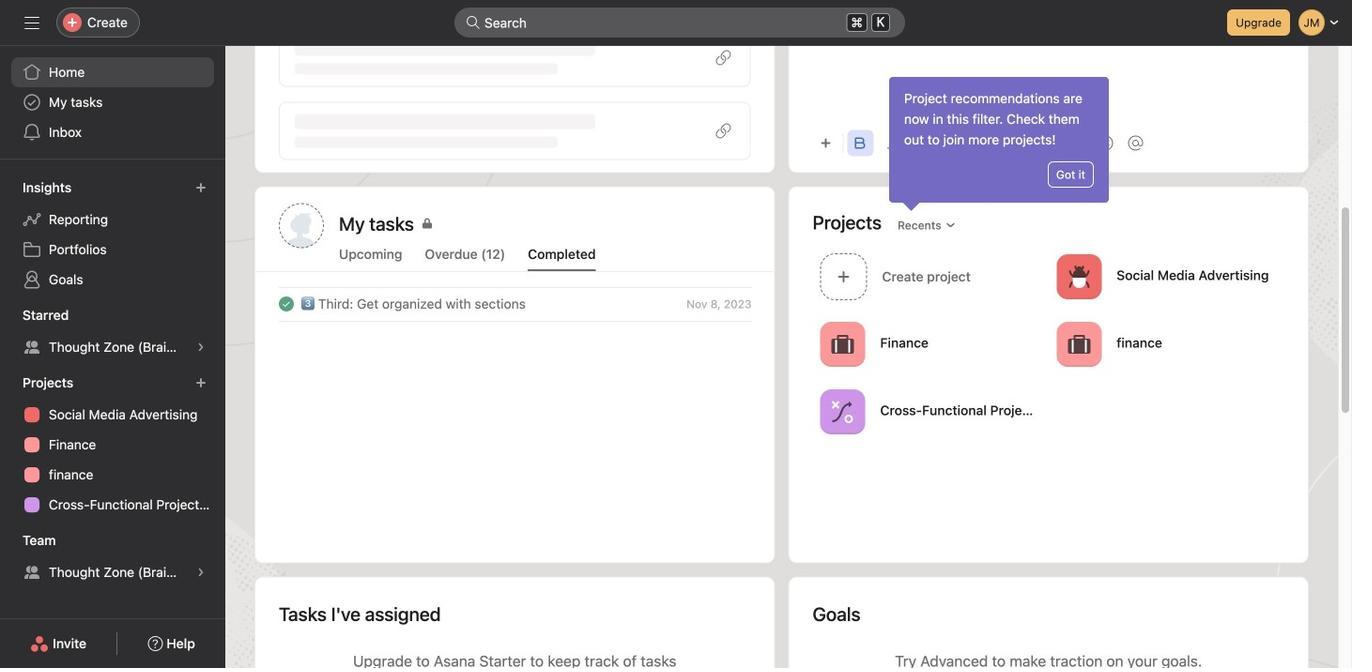 Task type: vqa. For each thing, say whether or not it's contained in the screenshot.
INSERT AN OBJECT image
yes



Task type: describe. For each thing, give the bounding box(es) containing it.
link image
[[1065, 138, 1077, 149]]

1 briefcase image from the left
[[832, 333, 854, 356]]

Completed checkbox
[[275, 293, 298, 316]]

bold image
[[855, 138, 866, 149]]

2 briefcase image from the left
[[1068, 333, 1091, 356]]

bug image
[[1068, 266, 1091, 288]]

strikethrough image
[[945, 138, 957, 149]]

global element
[[0, 46, 225, 159]]

code image
[[975, 138, 987, 149]]

projects element
[[0, 366, 225, 524]]

new insights image
[[195, 182, 207, 193]]

completed image
[[275, 293, 298, 316]]

at mention image
[[1128, 136, 1143, 151]]

starred element
[[0, 299, 225, 366]]



Task type: locate. For each thing, give the bounding box(es) containing it.
briefcase image up 'line_and_symbols' icon
[[832, 333, 854, 356]]

list item
[[256, 287, 774, 321]]

teams element
[[0, 524, 225, 592]]

0 vertical spatial see details, thought zone (brainstorm space) image
[[195, 342, 207, 353]]

None field
[[455, 8, 905, 38]]

Search tasks, projects, and more text field
[[455, 8, 905, 38]]

numbered list image
[[1035, 138, 1047, 149]]

italics image
[[885, 138, 896, 149]]

prominent image
[[466, 15, 481, 30]]

see details, thought zone (brainstorm space) image for starred element at the left
[[195, 342, 207, 353]]

2 see details, thought zone (brainstorm space) image from the top
[[195, 567, 207, 579]]

see details, thought zone (brainstorm space) image inside starred element
[[195, 342, 207, 353]]

1 see details, thought zone (brainstorm space) image from the top
[[195, 342, 207, 353]]

line_and_symbols image
[[832, 401, 854, 424]]

tooltip
[[889, 77, 1109, 208]]

toolbar
[[813, 122, 1285, 164]]

underline image
[[915, 138, 926, 149]]

1 vertical spatial see details, thought zone (brainstorm space) image
[[195, 567, 207, 579]]

0 horizontal spatial briefcase image
[[832, 333, 854, 356]]

1 horizontal spatial briefcase image
[[1068, 333, 1091, 356]]

add profile photo image
[[279, 203, 324, 248]]

briefcase image
[[832, 333, 854, 356], [1068, 333, 1091, 356]]

briefcase image down bug 'image'
[[1068, 333, 1091, 356]]

bulleted list image
[[1005, 138, 1017, 149]]

hide sidebar image
[[24, 15, 39, 30]]

document
[[813, 0, 1285, 114]]

new project or portfolio image
[[195, 378, 207, 389]]

see details, thought zone (brainstorm space) image inside teams element
[[195, 567, 207, 579]]

see details, thought zone (brainstorm space) image for teams element
[[195, 567, 207, 579]]

insert an object image
[[820, 138, 832, 149]]

insights element
[[0, 171, 225, 299]]

see details, thought zone (brainstorm space) image
[[195, 342, 207, 353], [195, 567, 207, 579]]



